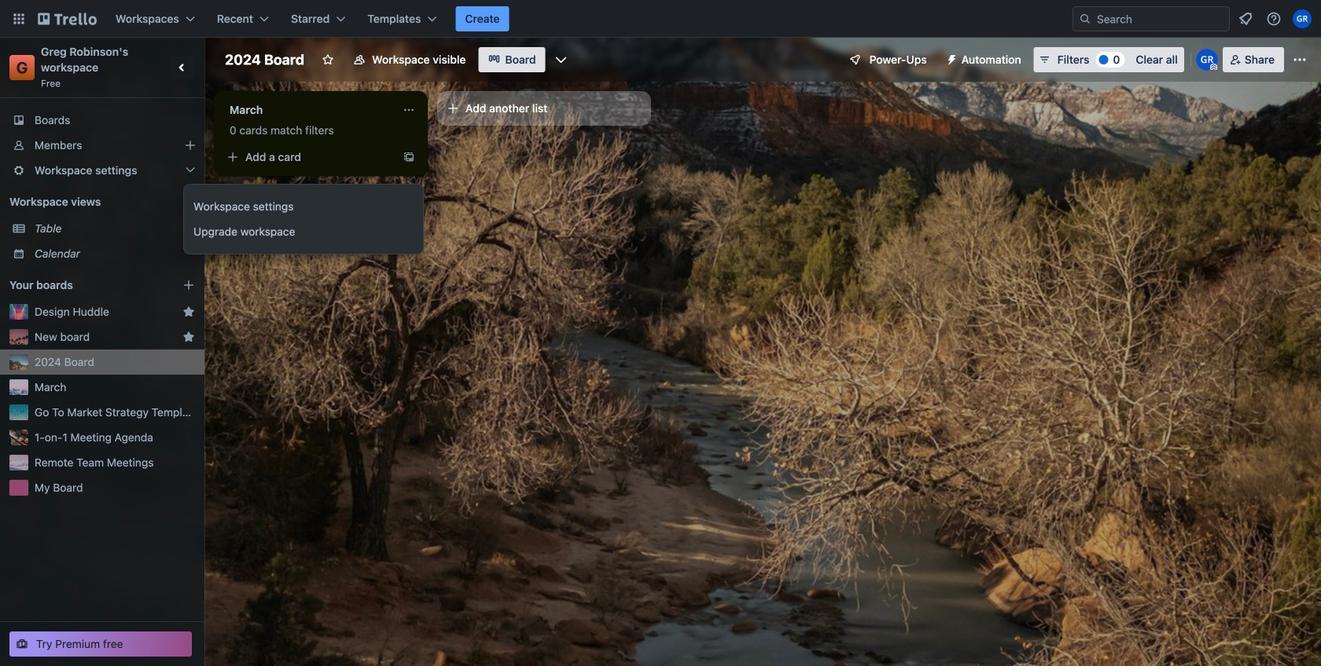 Task type: locate. For each thing, give the bounding box(es) containing it.
Search field
[[1092, 8, 1229, 30]]

starred icon image
[[182, 306, 195, 319], [182, 331, 195, 344]]

Board name text field
[[217, 47, 312, 72]]

1 vertical spatial starred icon image
[[182, 331, 195, 344]]

this member is an admin of this board. image
[[1210, 64, 1217, 71]]

1 starred icon image from the top
[[182, 306, 195, 319]]

0 vertical spatial starred icon image
[[182, 306, 195, 319]]

greg robinson (gregrobinson96) image
[[1196, 49, 1218, 71]]

2 starred icon image from the top
[[182, 331, 195, 344]]

your boards with 8 items element
[[9, 276, 159, 295]]

star or unstar board image
[[322, 53, 334, 66]]

search image
[[1079, 13, 1092, 25]]

sm image
[[940, 47, 962, 69]]

back to home image
[[38, 6, 97, 31]]

open information menu image
[[1266, 11, 1282, 27]]

None text field
[[220, 98, 396, 123]]

0 notifications image
[[1236, 9, 1255, 28]]

create from template… image
[[403, 151, 415, 164]]



Task type: describe. For each thing, give the bounding box(es) containing it.
show menu image
[[1292, 52, 1308, 68]]

workspace navigation collapse icon image
[[171, 57, 193, 79]]

customize views image
[[553, 52, 569, 68]]

greg robinson (gregrobinson96) image
[[1293, 9, 1312, 28]]

add board image
[[182, 279, 195, 292]]

primary element
[[0, 0, 1321, 38]]



Task type: vqa. For each thing, say whether or not it's contained in the screenshot.
Social Media BUTTON
no



